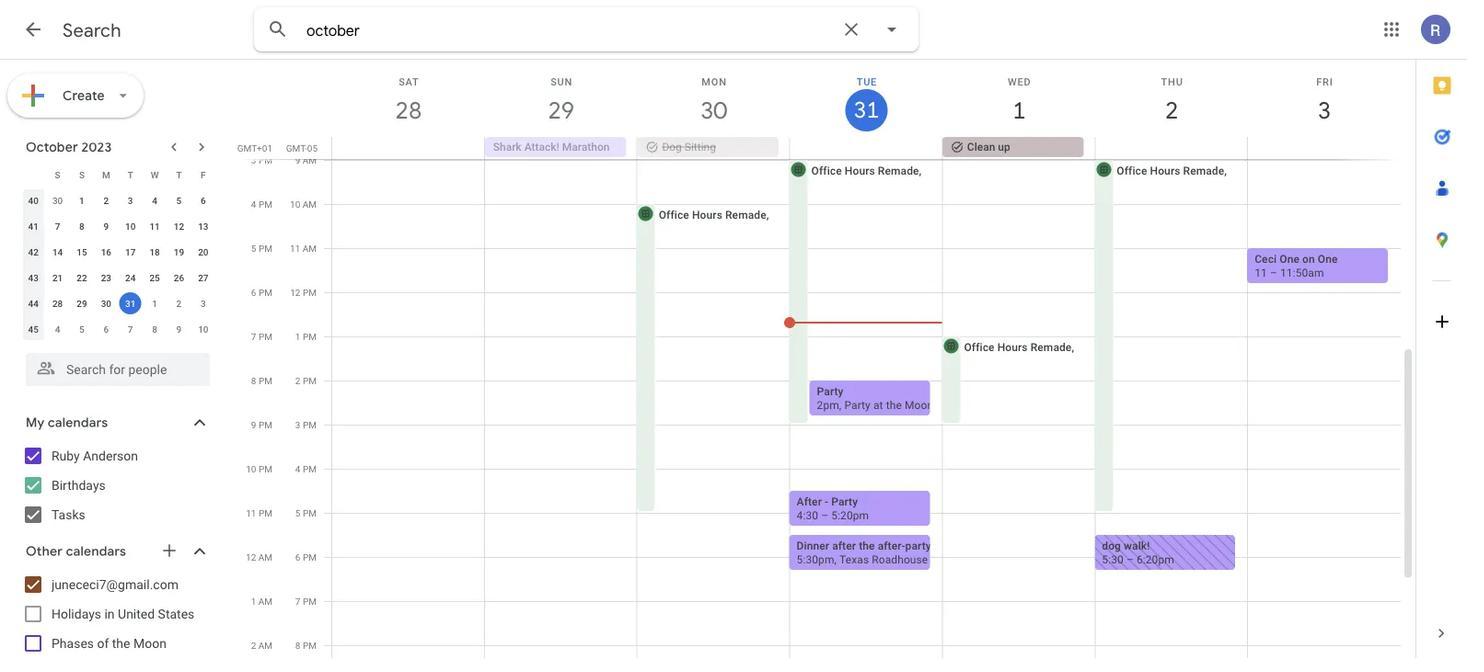 Task type: describe. For each thing, give the bounding box(es) containing it.
7 right november 10 element
[[251, 331, 256, 342]]

party inside after - party 4:30 – 5:20pm
[[831, 496, 858, 509]]

sitting
[[685, 141, 716, 154]]

pm up '1 pm'
[[303, 287, 317, 298]]

october 2023 grid
[[17, 162, 215, 342]]

up
[[998, 141, 1010, 154]]

16 element
[[95, 241, 117, 263]]

1 for 1 am
[[251, 596, 256, 608]]

20
[[198, 247, 208, 258]]

tue 31
[[853, 76, 878, 125]]

my
[[26, 415, 45, 432]]

15 element
[[71, 241, 93, 263]]

row containing 42
[[21, 239, 215, 265]]

5 right november 4 element
[[79, 324, 84, 335]]

junececi7@gmail.com
[[52, 578, 178, 593]]

0 vertical spatial 6 pm
[[251, 287, 272, 298]]

pm right 12 am
[[303, 552, 317, 563]]

3 down gmt+01
[[251, 155, 256, 166]]

tue
[[857, 76, 877, 87]]

1 link
[[998, 89, 1040, 132]]

25
[[149, 272, 160, 284]]

10 am
[[290, 199, 317, 210]]

create
[[63, 87, 105, 104]]

2 link
[[1151, 89, 1193, 132]]

3 inside fri 3
[[1317, 95, 1330, 126]]

41
[[28, 221, 39, 232]]

1 one from the left
[[1280, 253, 1300, 266]]

2 one from the left
[[1318, 253, 1338, 266]]

– inside after - party 4:30 – 5:20pm
[[821, 509, 829, 522]]

31 link
[[845, 89, 888, 132]]

search options image
[[874, 11, 910, 48]]

texas
[[840, 554, 869, 567]]

5 right 11 pm
[[295, 508, 301, 519]]

4 left 10 am
[[251, 199, 256, 210]]

– inside dog walk! 5:30 – 6:20pm
[[1127, 554, 1134, 567]]

2 pm
[[295, 376, 317, 387]]

0 horizontal spatial 8 pm
[[251, 376, 272, 387]]

row containing 43
[[21, 265, 215, 291]]

9 for 9 am
[[295, 155, 300, 166]]

1 inside wed 1
[[1012, 95, 1025, 126]]

tasks
[[52, 508, 85, 523]]

clear search image
[[833, 11, 870, 48]]

row containing 41
[[21, 214, 215, 239]]

17 element
[[119, 241, 141, 263]]

12 element
[[168, 215, 190, 237]]

5:20pm
[[831, 509, 869, 522]]

am for 1 am
[[258, 596, 272, 608]]

2 for november 2 element
[[176, 298, 182, 309]]

pm up the 10 pm
[[259, 420, 272, 431]]

28 inside row
[[52, 298, 63, 309]]

fri 3
[[1317, 76, 1334, 126]]

my calendars list
[[4, 442, 228, 530]]

25 element
[[144, 267, 166, 289]]

2 for 2 am
[[251, 641, 256, 652]]

10 for 10 pm
[[246, 464, 256, 475]]

40
[[28, 195, 39, 206]]

am for 11 am
[[303, 243, 317, 254]]

12 for 12 am
[[246, 552, 256, 563]]

27 element
[[192, 267, 214, 289]]

6 down the 'f'
[[201, 195, 206, 206]]

24 element
[[119, 267, 141, 289]]

anderson
[[83, 449, 138, 464]]

4 left november 5 element
[[55, 324, 60, 335]]

1 am
[[251, 596, 272, 608]]

dinner
[[797, 540, 829, 553]]

29 inside grid
[[547, 95, 573, 126]]

, inside dinner after the after-party 5:30pm , texas roadhouse
[[834, 554, 837, 567]]

14 element
[[47, 241, 69, 263]]

sun
[[551, 76, 573, 87]]

0 vertical spatial 4 pm
[[251, 199, 272, 210]]

30 inside mon 30
[[700, 95, 726, 126]]

4 right the 10 pm
[[295, 464, 301, 475]]

november 10 element
[[192, 318, 214, 341]]

3 right november 2 element
[[201, 298, 206, 309]]

5 left 11 am
[[251, 243, 256, 254]]

walk!
[[1124, 540, 1150, 553]]

search heading
[[63, 18, 121, 42]]

dog walk! 5:30 – 6:20pm
[[1102, 540, 1174, 567]]

-
[[825, 496, 829, 509]]

1 horizontal spatial 7 pm
[[295, 596, 317, 608]]

pm down 2 pm
[[303, 420, 317, 431]]

11 pm
[[246, 508, 272, 519]]

2 inside thu 2
[[1164, 95, 1177, 126]]

3 right 9 pm
[[295, 420, 301, 431]]

mon
[[702, 76, 727, 87]]

10 element
[[119, 215, 141, 237]]

44
[[28, 298, 39, 309]]

13 element
[[192, 215, 214, 237]]

8 right 2 am
[[295, 641, 301, 652]]

shark attack! marathon
[[493, 141, 610, 154]]

mon 30
[[700, 76, 727, 126]]

dinner after the after-party 5:30pm , texas roadhouse
[[797, 540, 931, 567]]

wed
[[1008, 76, 1031, 87]]

dog sitting button
[[637, 137, 779, 157]]

after-
[[878, 540, 905, 553]]

clean up
[[967, 141, 1010, 154]]

2pm ,
[[817, 399, 844, 412]]

other calendars
[[26, 544, 126, 561]]

in
[[104, 607, 115, 622]]

go back image
[[22, 18, 44, 41]]

11 for 11
[[149, 221, 160, 232]]

42
[[28, 247, 39, 258]]

19
[[174, 247, 184, 258]]

pm right 2 am
[[303, 641, 317, 652]]

7 right 1 am
[[295, 596, 301, 608]]

28 inside grid
[[394, 95, 421, 126]]

13
[[198, 221, 208, 232]]

29 link
[[540, 89, 582, 132]]

1 vertical spatial 3 pm
[[295, 420, 317, 431]]

21
[[52, 272, 63, 284]]

26
[[174, 272, 184, 284]]

states
[[158, 607, 195, 622]]

am for 2 am
[[258, 641, 272, 652]]

pm up 2 pm
[[303, 331, 317, 342]]

shark attack! marathon button
[[485, 137, 626, 157]]

9 pm
[[251, 420, 272, 431]]

31, today element
[[119, 293, 141, 315]]

6 right 12 am
[[295, 552, 301, 563]]

gmt-
[[286, 143, 307, 154]]

holidays in united states
[[52, 607, 195, 622]]

7 left november 8 element
[[128, 324, 133, 335]]

11 for 11 am
[[290, 243, 300, 254]]

november 6 element
[[95, 318, 117, 341]]

12 am
[[246, 552, 272, 563]]

sat 28
[[394, 76, 421, 126]]

9 left the '10' element
[[104, 221, 109, 232]]

9 am
[[295, 155, 317, 166]]

moon
[[133, 637, 166, 652]]

1 for 1 pm
[[295, 331, 301, 342]]

11 element
[[144, 215, 166, 237]]

6 right november 5 element
[[104, 324, 109, 335]]

18
[[149, 247, 160, 258]]

phases
[[52, 637, 94, 652]]

wed 1
[[1008, 76, 1031, 126]]

pm left 2 pm
[[259, 376, 272, 387]]

1 horizontal spatial 5 pm
[[295, 508, 317, 519]]

16
[[101, 247, 111, 258]]

dog sitting
[[662, 141, 716, 154]]

october
[[26, 139, 78, 156]]

Search text field
[[307, 21, 829, 40]]

28 link
[[387, 89, 430, 132]]

22 element
[[71, 267, 93, 289]]

search image
[[260, 11, 296, 48]]

november 4 element
[[47, 318, 69, 341]]

6 left 12 pm
[[251, 287, 256, 298]]

24
[[125, 272, 136, 284]]

november 1 element
[[144, 293, 166, 315]]

create button
[[7, 74, 143, 118]]

4 cell from the left
[[1248, 137, 1400, 159]]

2pm
[[817, 399, 839, 412]]



Task type: locate. For each thing, give the bounding box(es) containing it.
cell
[[332, 137, 485, 159], [790, 137, 942, 159], [1095, 137, 1248, 159], [1248, 137, 1400, 159]]

office hours remade ,
[[811, 164, 925, 177], [1117, 164, 1230, 177], [659, 208, 772, 221], [964, 341, 1077, 354]]

– down 'walk!'
[[1127, 554, 1134, 567]]

dog
[[662, 141, 682, 154]]

2 vertical spatial –
[[1127, 554, 1134, 567]]

2 am
[[251, 641, 272, 652]]

grid
[[236, 60, 1416, 660]]

1 vertical spatial party
[[831, 496, 858, 509]]

office
[[811, 164, 842, 177], [1117, 164, 1147, 177], [659, 208, 689, 221], [964, 341, 995, 354]]

1 horizontal spatial 31
[[853, 96, 878, 125]]

1 horizontal spatial the
[[859, 540, 875, 553]]

Search for people text field
[[37, 353, 199, 387]]

1 vertical spatial the
[[112, 637, 130, 652]]

29 inside row
[[77, 298, 87, 309]]

0 horizontal spatial t
[[128, 169, 133, 180]]

1 vertical spatial 5 pm
[[295, 508, 317, 519]]

row group inside "october 2023" grid
[[21, 188, 215, 342]]

20 element
[[192, 241, 214, 263]]

november 7 element
[[119, 318, 141, 341]]

4 pm left 10 am
[[251, 199, 272, 210]]

0 vertical spatial –
[[1270, 266, 1278, 279]]

calendars inside dropdown button
[[66, 544, 126, 561]]

the right of
[[112, 637, 130, 652]]

28 down sat
[[394, 95, 421, 126]]

12 down 11 pm
[[246, 552, 256, 563]]

31 inside 31, today element
[[125, 298, 136, 309]]

30 down mon on the left top of page
[[700, 95, 726, 126]]

1 horizontal spatial 30
[[101, 298, 111, 309]]

8 pm
[[251, 376, 272, 387], [295, 641, 317, 652]]

november 2 element
[[168, 293, 190, 315]]

8 pm left 2 pm
[[251, 376, 272, 387]]

1 horizontal spatial s
[[79, 169, 85, 180]]

calendars up ruby
[[48, 415, 108, 432]]

1 vertical spatial 31
[[125, 298, 136, 309]]

,
[[919, 164, 922, 177], [1224, 164, 1227, 177], [766, 208, 769, 221], [1072, 341, 1074, 354], [839, 399, 842, 412], [834, 554, 837, 567]]

party up the 2pm ,
[[817, 385, 844, 398]]

2 left november 3 element
[[176, 298, 182, 309]]

pm down the 10 pm
[[259, 508, 272, 519]]

1 horizontal spatial 28
[[394, 95, 421, 126]]

1 horizontal spatial 6 pm
[[295, 552, 317, 563]]

shark
[[493, 141, 522, 154]]

the inside list
[[112, 637, 130, 652]]

19 element
[[168, 241, 190, 263]]

pm left 10 am
[[259, 199, 272, 210]]

28 element
[[47, 293, 69, 315]]

attack!
[[524, 141, 559, 154]]

28 right 44
[[52, 298, 63, 309]]

row containing shark attack! marathon
[[324, 137, 1416, 159]]

party up 5:20pm
[[831, 496, 858, 509]]

am down the 05
[[303, 155, 317, 166]]

12 inside row
[[174, 221, 184, 232]]

ruby
[[52, 449, 80, 464]]

1 horizontal spatial 3 pm
[[295, 420, 317, 431]]

1 vertical spatial –
[[821, 509, 829, 522]]

am for 10 am
[[303, 199, 317, 210]]

12 down 11 am
[[290, 287, 301, 298]]

1 horizontal spatial 8 pm
[[295, 641, 317, 652]]

11 inside the ceci one on one 11 – 11:50am
[[1255, 266, 1267, 279]]

1 vertical spatial 28
[[52, 298, 63, 309]]

8 up 15 element
[[79, 221, 84, 232]]

– inside the ceci one on one 11 – 11:50am
[[1270, 266, 1278, 279]]

0 horizontal spatial one
[[1280, 253, 1300, 266]]

0 vertical spatial 5 pm
[[251, 243, 272, 254]]

11 up 12 am
[[246, 508, 256, 519]]

pm down 9 pm
[[259, 464, 272, 475]]

9 up the 10 pm
[[251, 420, 256, 431]]

30 right 29 element
[[101, 298, 111, 309]]

my calendars
[[26, 415, 108, 432]]

2 down 1 am
[[251, 641, 256, 652]]

10 for november 10 element
[[198, 324, 208, 335]]

1 horizontal spatial one
[[1318, 253, 1338, 266]]

0 vertical spatial 7 pm
[[251, 331, 272, 342]]

43
[[28, 272, 39, 284]]

9 down gmt-
[[295, 155, 300, 166]]

11
[[149, 221, 160, 232], [290, 243, 300, 254], [1255, 266, 1267, 279], [246, 508, 256, 519]]

0 vertical spatial the
[[859, 540, 875, 553]]

– down "ceci"
[[1270, 266, 1278, 279]]

1 vertical spatial calendars
[[66, 544, 126, 561]]

am up 12 pm
[[303, 243, 317, 254]]

10 for 10 am
[[290, 199, 300, 210]]

30 for 30 element
[[101, 298, 111, 309]]

am up 2 am
[[258, 596, 272, 608]]

s up september 30 element at the left top
[[55, 169, 60, 180]]

0 horizontal spatial 28
[[52, 298, 63, 309]]

1 vertical spatial 29
[[77, 298, 87, 309]]

1 t from the left
[[128, 169, 133, 180]]

7 pm right 1 am
[[295, 596, 317, 608]]

cell down 28 link
[[332, 137, 485, 159]]

– down - at right bottom
[[821, 509, 829, 522]]

ruby anderson
[[52, 449, 138, 464]]

pm down '1 pm'
[[303, 376, 317, 387]]

0 vertical spatial 29
[[547, 95, 573, 126]]

0 horizontal spatial 5 pm
[[251, 243, 272, 254]]

november 3 element
[[192, 293, 214, 315]]

other
[[26, 544, 63, 561]]

tab list
[[1417, 60, 1467, 608]]

united
[[118, 607, 155, 622]]

w
[[151, 169, 159, 180]]

the up 'texas'
[[859, 540, 875, 553]]

11 for 11 pm
[[246, 508, 256, 519]]

30 element
[[95, 293, 117, 315]]

7 right the 41
[[55, 221, 60, 232]]

november 5 element
[[71, 318, 93, 341]]

4 pm
[[251, 199, 272, 210], [295, 464, 317, 475]]

3 pm down 2 pm
[[295, 420, 317, 431]]

6 pm right 12 am
[[295, 552, 317, 563]]

1 s from the left
[[55, 169, 60, 180]]

am for 12 am
[[258, 552, 272, 563]]

roadhouse
[[872, 554, 928, 567]]

4 up the 11 "element"
[[152, 195, 157, 206]]

thu 2
[[1161, 76, 1183, 126]]

november 8 element
[[144, 318, 166, 341]]

0 horizontal spatial –
[[821, 509, 829, 522]]

grid containing 28
[[236, 60, 1416, 660]]

10 pm
[[246, 464, 272, 475]]

row inside grid
[[324, 137, 1416, 159]]

pm right the 10 pm
[[303, 464, 317, 475]]

3 down fri
[[1317, 95, 1330, 126]]

2 vertical spatial 30
[[101, 298, 111, 309]]

7 pm left '1 pm'
[[251, 331, 272, 342]]

other calendars button
[[4, 538, 228, 567]]

pm left 12 pm
[[259, 287, 272, 298]]

2 for 2 pm
[[295, 376, 301, 387]]

11 am
[[290, 243, 317, 254]]

5 pm left 11 am
[[251, 243, 272, 254]]

m
[[102, 169, 110, 180]]

0 vertical spatial 31
[[853, 96, 878, 125]]

8
[[79, 221, 84, 232], [152, 324, 157, 335], [251, 376, 256, 387], [295, 641, 301, 652]]

0 horizontal spatial 3 pm
[[251, 155, 272, 166]]

t right 'w'
[[176, 169, 182, 180]]

45
[[28, 324, 39, 335]]

1 vertical spatial 6 pm
[[295, 552, 317, 563]]

row containing 40
[[21, 188, 215, 214]]

15
[[77, 247, 87, 258]]

calendars for my calendars
[[48, 415, 108, 432]]

holidays
[[52, 607, 101, 622]]

am down 1 am
[[258, 641, 272, 652]]

search
[[63, 18, 121, 42]]

6 pm left 12 pm
[[251, 287, 272, 298]]

calendars for other calendars
[[66, 544, 126, 561]]

29
[[547, 95, 573, 126], [77, 298, 87, 309]]

8 up 9 pm
[[251, 376, 256, 387]]

of
[[97, 637, 109, 652]]

gmt-05
[[286, 143, 318, 154]]

row containing 44
[[21, 291, 215, 317]]

on
[[1303, 253, 1315, 266]]

None search field
[[0, 346, 228, 387]]

1 horizontal spatial t
[[176, 169, 182, 180]]

0 horizontal spatial 6 pm
[[251, 287, 272, 298]]

1 right september 30 element at the left top
[[79, 195, 84, 206]]

14
[[52, 247, 63, 258]]

7
[[55, 221, 60, 232], [128, 324, 133, 335], [251, 331, 256, 342], [295, 596, 301, 608]]

2023
[[81, 139, 112, 156]]

1 pm
[[295, 331, 317, 342]]

november 9 element
[[168, 318, 190, 341]]

s
[[55, 169, 60, 180], [79, 169, 85, 180]]

t right m
[[128, 169, 133, 180]]

10 up 11 pm
[[246, 464, 256, 475]]

0 horizontal spatial 29
[[77, 298, 87, 309]]

3 link
[[1303, 89, 1346, 132]]

3 up the '10' element
[[128, 195, 133, 206]]

0 horizontal spatial the
[[112, 637, 130, 652]]

row containing 45
[[21, 317, 215, 342]]

5 up the 12 element
[[176, 195, 182, 206]]

phases of the moon
[[52, 637, 166, 652]]

1 horizontal spatial 29
[[547, 95, 573, 126]]

party
[[817, 385, 844, 398], [831, 496, 858, 509]]

row group
[[21, 188, 215, 342]]

31 inside grid
[[853, 96, 878, 125]]

12 for 12
[[174, 221, 184, 232]]

2 horizontal spatial 12
[[290, 287, 301, 298]]

2 inside november 2 element
[[176, 298, 182, 309]]

4 pm right the 10 pm
[[295, 464, 317, 475]]

11:50am
[[1280, 266, 1324, 279]]

31 down tue
[[853, 96, 878, 125]]

ceci one on one 11 – 11:50am
[[1255, 253, 1338, 279]]

–
[[1270, 266, 1278, 279], [821, 509, 829, 522], [1127, 554, 1134, 567]]

0 vertical spatial party
[[817, 385, 844, 398]]

2 t from the left
[[176, 169, 182, 180]]

5:30
[[1102, 554, 1124, 567]]

1 vertical spatial 4 pm
[[295, 464, 317, 475]]

ceci
[[1255, 253, 1277, 266]]

23 element
[[95, 267, 117, 289]]

2 cell from the left
[[790, 137, 942, 159]]

2 down '1 pm'
[[295, 376, 301, 387]]

september 30 element
[[47, 190, 69, 212]]

11 down 10 am
[[290, 243, 300, 254]]

1 horizontal spatial –
[[1127, 554, 1134, 567]]

dog
[[1102, 540, 1121, 553]]

2 horizontal spatial –
[[1270, 266, 1278, 279]]

other calendars list
[[4, 571, 228, 659]]

2
[[1164, 95, 1177, 126], [104, 195, 109, 206], [176, 298, 182, 309], [295, 376, 301, 387], [251, 641, 256, 652]]

0 horizontal spatial 7 pm
[[251, 331, 272, 342]]

2 vertical spatial 12
[[246, 552, 256, 563]]

2 horizontal spatial 30
[[700, 95, 726, 126]]

12 right the 11 "element"
[[174, 221, 184, 232]]

0 horizontal spatial 12
[[174, 221, 184, 232]]

31 cell
[[118, 291, 143, 317]]

3
[[1317, 95, 1330, 126], [251, 155, 256, 166], [128, 195, 133, 206], [201, 298, 206, 309], [295, 420, 301, 431]]

s left m
[[79, 169, 85, 180]]

pm down gmt+01
[[259, 155, 272, 166]]

pm left 11 am
[[259, 243, 272, 254]]

pm right 1 am
[[303, 596, 317, 608]]

0 horizontal spatial 4 pm
[[251, 199, 272, 210]]

4
[[152, 195, 157, 206], [251, 199, 256, 210], [55, 324, 60, 335], [295, 464, 301, 475]]

05
[[307, 143, 318, 154]]

3 cell from the left
[[1095, 137, 1248, 159]]

30 for september 30 element at the left top
[[52, 195, 63, 206]]

None search field
[[254, 7, 919, 52]]

marathon
[[562, 141, 610, 154]]

23
[[101, 272, 111, 284]]

2 down m
[[104, 195, 109, 206]]

11 right the '10' element
[[149, 221, 160, 232]]

27
[[198, 272, 208, 284]]

row
[[324, 137, 1416, 159], [21, 162, 215, 188], [21, 188, 215, 214], [21, 214, 215, 239], [21, 239, 215, 265], [21, 265, 215, 291], [21, 291, 215, 317], [21, 317, 215, 342]]

fri
[[1317, 76, 1334, 87]]

0 horizontal spatial s
[[55, 169, 60, 180]]

2 down thu
[[1164, 95, 1177, 126]]

0 vertical spatial 28
[[394, 95, 421, 126]]

1 vertical spatial 8 pm
[[295, 641, 317, 652]]

31 right 30 element
[[125, 298, 136, 309]]

hours
[[845, 164, 875, 177], [1150, 164, 1181, 177], [692, 208, 723, 221], [998, 341, 1028, 354]]

1 down 12 am
[[251, 596, 256, 608]]

21 element
[[47, 267, 69, 289]]

8 pm right 2 am
[[295, 641, 317, 652]]

10 for the '10' element
[[125, 221, 136, 232]]

0 horizontal spatial 31
[[125, 298, 136, 309]]

am up 1 am
[[258, 552, 272, 563]]

calendars inside "dropdown button"
[[48, 415, 108, 432]]

cell down 31 link
[[790, 137, 942, 159]]

row group containing 40
[[21, 188, 215, 342]]

0 vertical spatial 8 pm
[[251, 376, 272, 387]]

1 vertical spatial 7 pm
[[295, 596, 317, 608]]

1 vertical spatial 30
[[52, 195, 63, 206]]

0 horizontal spatial 30
[[52, 195, 63, 206]]

pm left '1 pm'
[[259, 331, 272, 342]]

30 right 40
[[52, 195, 63, 206]]

0 vertical spatial calendars
[[48, 415, 108, 432]]

3 pm down gmt+01
[[251, 155, 272, 166]]

am
[[303, 155, 317, 166], [303, 199, 317, 210], [303, 243, 317, 254], [258, 552, 272, 563], [258, 596, 272, 608], [258, 641, 272, 652]]

12 for 12 pm
[[290, 287, 301, 298]]

1 down 12 pm
[[295, 331, 301, 342]]

1 for november 1 element
[[152, 298, 157, 309]]

9 inside november 9 element
[[176, 324, 182, 335]]

29 element
[[71, 293, 93, 315]]

0 vertical spatial 12
[[174, 221, 184, 232]]

sun 29
[[547, 76, 573, 126]]

party
[[905, 540, 931, 553]]

11 inside "element"
[[149, 221, 160, 232]]

22
[[77, 272, 87, 284]]

30
[[700, 95, 726, 126], [52, 195, 63, 206], [101, 298, 111, 309]]

0 vertical spatial 30
[[700, 95, 726, 126]]

1 horizontal spatial 4 pm
[[295, 464, 317, 475]]

add other calendars image
[[160, 542, 179, 561]]

8 left november 9 element
[[152, 324, 157, 335]]

18 element
[[144, 241, 166, 263]]

1 horizontal spatial 12
[[246, 552, 256, 563]]

17
[[125, 247, 136, 258]]

1 vertical spatial 12
[[290, 287, 301, 298]]

2 s from the left
[[79, 169, 85, 180]]

1 left november 2 element
[[152, 298, 157, 309]]

the for after
[[859, 540, 875, 553]]

7 pm
[[251, 331, 272, 342], [295, 596, 317, 608]]

1 cell from the left
[[332, 137, 485, 159]]

1 down wed
[[1012, 95, 1025, 126]]

row containing s
[[21, 162, 215, 188]]

after - party 4:30 – 5:20pm
[[797, 496, 869, 522]]

10 right november 9 element
[[198, 324, 208, 335]]

12
[[174, 221, 184, 232], [290, 287, 301, 298], [246, 552, 256, 563]]

10 left the 11 "element"
[[125, 221, 136, 232]]

am for 9 am
[[303, 155, 317, 166]]

clean up button
[[942, 137, 1084, 157]]

the for of
[[112, 637, 130, 652]]

gmt+01
[[237, 143, 272, 154]]

sat
[[399, 76, 419, 87]]

calendars up junececi7@gmail.com
[[66, 544, 126, 561]]

am down 9 am
[[303, 199, 317, 210]]

29 right 28 element
[[77, 298, 87, 309]]

one right on
[[1318, 253, 1338, 266]]

clean
[[967, 141, 995, 154]]

pm
[[259, 155, 272, 166], [259, 199, 272, 210], [259, 243, 272, 254], [259, 287, 272, 298], [303, 287, 317, 298], [259, 331, 272, 342], [303, 331, 317, 342], [259, 376, 272, 387], [303, 376, 317, 387], [259, 420, 272, 431], [303, 420, 317, 431], [259, 464, 272, 475], [303, 464, 317, 475], [259, 508, 272, 519], [303, 508, 317, 519], [303, 552, 317, 563], [303, 596, 317, 608], [303, 641, 317, 652]]

0 vertical spatial 3 pm
[[251, 155, 272, 166]]

9 for november 9 element
[[176, 324, 182, 335]]

26 element
[[168, 267, 190, 289]]

pm right 11 pm
[[303, 508, 317, 519]]

the inside dinner after the after-party 5:30pm , texas roadhouse
[[859, 540, 875, 553]]

9 for 9 pm
[[251, 420, 256, 431]]



Task type: vqa. For each thing, say whether or not it's contained in the screenshot.


